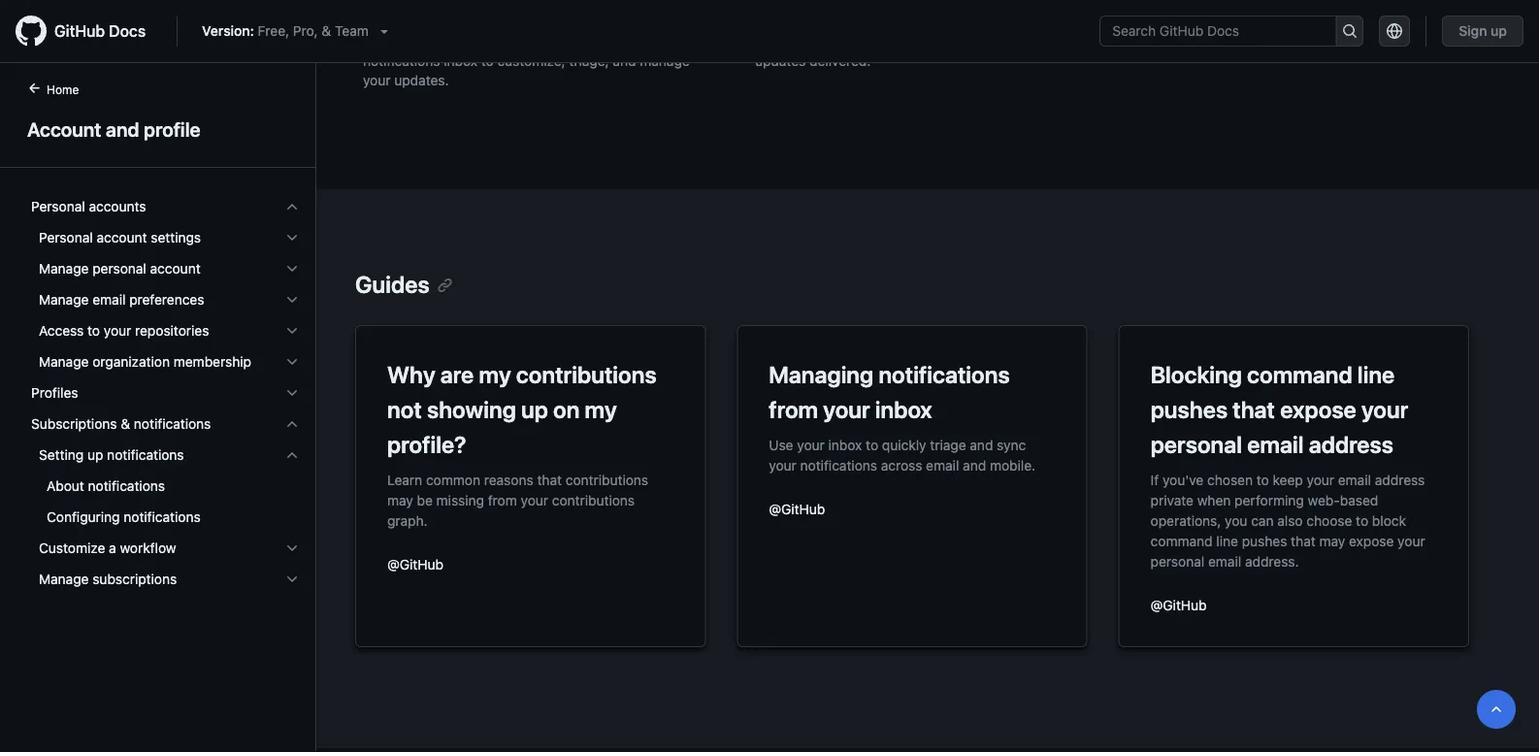 Task type: locate. For each thing, give the bounding box(es) containing it.
1 vertical spatial personal
[[39, 230, 93, 246]]

address inside blocking command line pushes that expose your personal email address
[[1309, 431, 1394, 458]]

subscriptions
[[92, 571, 177, 587]]

sc 9kayk9 0 image
[[284, 199, 300, 214], [284, 230, 300, 246], [284, 292, 300, 308], [284, 323, 300, 339], [284, 385, 300, 401], [284, 447, 300, 463]]

0 vertical spatial personal
[[31, 198, 85, 214]]

up up "about notifications"
[[87, 447, 103, 463]]

may down learn
[[387, 492, 413, 508]]

0 vertical spatial want
[[1049, 14, 1079, 30]]

github up how
[[947, 14, 991, 30]]

0 vertical spatial account
[[97, 230, 147, 246]]

tooltip
[[1477, 690, 1516, 729]]

1 horizontal spatial inbox
[[828, 437, 862, 453]]

subscriptions & notifications element containing setting up notifications
[[16, 440, 315, 595]]

your right use
[[797, 437, 825, 453]]

personal accounts element
[[16, 191, 315, 378], [16, 222, 315, 378]]

sc 9kayk9 0 image inside the manage personal account dropdown button
[[284, 261, 300, 277]]

@github for why are my contributions not showing up on my profile?
[[387, 556, 443, 572]]

up
[[1491, 23, 1507, 39], [521, 396, 548, 423], [87, 447, 103, 463]]

2 sc 9kayk9 0 image from the top
[[284, 354, 300, 370]]

0 horizontal spatial pushes
[[1151, 396, 1228, 423]]

@github down graph.
[[387, 556, 443, 572]]

on up use
[[664, 14, 679, 30]]

activity
[[614, 14, 660, 30], [878, 14, 924, 30]]

0 horizontal spatial activity
[[614, 14, 660, 30]]

activity up you
[[614, 14, 660, 30]]

to left september
[[1083, 14, 1095, 30]]

2 manage from the top
[[39, 292, 89, 308]]

on inside 'notifications provide updates about the activity on github.com that you've subscribed to. you can use the notifications inbox to customize, triage, and manage your updates.'
[[664, 14, 679, 30]]

0 horizontal spatial from
[[488, 492, 517, 508]]

inbox inside 'notifications provide updates about the activity on github.com that you've subscribed to. you can use the notifications inbox to customize, triage, and manage your updates.'
[[444, 53, 477, 69]]

1 horizontal spatial you've
[[1163, 472, 1204, 488]]

1 personal accounts element from the top
[[16, 191, 315, 378]]

personal down operations,
[[1151, 553, 1205, 569]]

to down provide on the left top of page
[[481, 53, 494, 69]]

1 vertical spatial up
[[521, 396, 548, 423]]

team
[[335, 23, 369, 39]]

pushes
[[1151, 396, 1228, 423], [1242, 533, 1287, 549]]

on right showing
[[553, 396, 580, 423]]

email down triage
[[926, 457, 959, 473]]

@github for managing notifications from your inbox
[[769, 501, 825, 517]]

1 manage from the top
[[39, 261, 89, 277]]

updates up subscribed
[[496, 14, 547, 30]]

23
[[1229, 4, 1245, 20]]

1 setting up notifications element from the top
[[16, 440, 315, 533]]

reasons
[[484, 472, 533, 488]]

& up setting up notifications at the bottom left of page
[[121, 416, 130, 432]]

sc 9kayk9 0 image inside access to your repositories dropdown button
[[284, 323, 300, 339]]

line inside blocking command line pushes that expose your personal email address
[[1358, 361, 1395, 388]]

setting up notifications button
[[23, 440, 308, 471]]

2 horizontal spatial @github
[[1151, 597, 1207, 613]]

notifications inside 'notifications provide updates about the activity on github.com that you've subscribed to. you can use the notifications inbox to customize, triage, and manage your updates.'
[[363, 53, 440, 69]]

you've
[[470, 33, 511, 49], [1163, 472, 1204, 488]]

2 activity from the left
[[878, 14, 924, 30]]

access
[[39, 323, 84, 339]]

sc 9kayk9 0 image inside profiles dropdown button
[[284, 385, 300, 401]]

setting up notifications element containing setting up notifications
[[16, 440, 315, 533]]

@github down operations,
[[1151, 597, 1207, 613]]

to inside dropdown button
[[87, 323, 100, 339]]

notifications down type
[[804, 33, 881, 49]]

1 vertical spatial want
[[989, 33, 1019, 49]]

and right for on the top
[[906, 33, 929, 49]]

2 sc 9kayk9 0 image from the top
[[284, 230, 300, 246]]

1 horizontal spatial up
[[521, 396, 548, 423]]

5 sc 9kayk9 0 image from the top
[[284, 385, 300, 401]]

search image
[[1342, 23, 1358, 39]]

sc 9kayk9 0 image for preferences
[[284, 292, 300, 308]]

on inside why are my contributions not showing up on my profile?
[[553, 396, 580, 423]]

and inside 'notifications provide updates about the activity on github.com that you've subscribed to. you can use the notifications inbox to customize, triage, and manage your updates.'
[[613, 53, 636, 69]]

&
[[322, 23, 331, 39], [121, 416, 130, 432]]

1 vertical spatial may
[[1319, 533, 1345, 549]]

0 vertical spatial expose
[[1280, 396, 1357, 423]]

command inside if you've chosen to keep your email address private when performing web-based operations, you can also choose to block command line pushes that may expose your personal email address.
[[1151, 533, 1213, 549]]

sc 9kayk9 0 image inside "manage email preferences" dropdown button
[[284, 292, 300, 308]]

1 vertical spatial &
[[121, 416, 130, 432]]

expose
[[1280, 396, 1357, 423], [1349, 533, 1394, 549]]

be
[[417, 492, 433, 508]]

github inside choose the type of activity on github that you want to receive notifications for and how you want these updates delivered.
[[947, 14, 991, 30]]

personal accounts element containing personal accounts
[[16, 191, 315, 378]]

expose inside blocking command line pushes that expose your personal email address
[[1280, 396, 1357, 423]]

on up how
[[927, 14, 943, 30]]

updates.
[[394, 72, 449, 88]]

1 horizontal spatial command
[[1247, 361, 1353, 388]]

performing
[[1235, 492, 1304, 508]]

may inside learn common reasons that contributions may be missing from your contributions graph.
[[387, 492, 413, 508]]

1 horizontal spatial on
[[664, 14, 679, 30]]

0 horizontal spatial updates
[[496, 14, 547, 30]]

notifications inside subscriptions & notifications dropdown button
[[134, 416, 211, 432]]

1 vertical spatial @github
[[387, 556, 443, 572]]

guides link
[[355, 271, 453, 298]]

delivered.
[[809, 53, 871, 69]]

want
[[1049, 14, 1079, 30], [989, 33, 1019, 49]]

your
[[363, 72, 391, 88], [104, 323, 131, 339], [823, 396, 870, 423], [1362, 396, 1409, 423], [797, 437, 825, 453], [769, 457, 797, 473], [1307, 472, 1334, 488], [521, 492, 548, 508], [1398, 533, 1425, 549]]

manage personal account
[[39, 261, 201, 277]]

0 vertical spatial up
[[1491, 23, 1507, 39]]

1 horizontal spatial my
[[585, 396, 617, 423]]

use
[[769, 437, 793, 453]]

manage inside subscriptions & notifications element
[[39, 571, 89, 587]]

2 vertical spatial you
[[1225, 512, 1248, 528]]

1 horizontal spatial can
[[1251, 512, 1274, 528]]

notifications left across
[[800, 457, 877, 473]]

1 vertical spatial from
[[488, 492, 517, 508]]

your down managing
[[823, 396, 870, 423]]

1 horizontal spatial from
[[769, 396, 818, 423]]

notifications provide updates about the activity on github.com that you've subscribed to. you can use the notifications inbox to customize, triage, and manage your updates.
[[363, 14, 707, 88]]

0 horizontal spatial inbox
[[444, 53, 477, 69]]

manage for manage organization membership
[[39, 354, 89, 370]]

can
[[635, 33, 657, 49], [1251, 512, 1274, 528]]

manage email preferences
[[39, 292, 204, 308]]

0 horizontal spatial want
[[989, 33, 1019, 49]]

0 horizontal spatial may
[[387, 492, 413, 508]]

1 activity from the left
[[614, 14, 660, 30]]

up right showing
[[521, 396, 548, 423]]

chosen
[[1207, 472, 1253, 488]]

sc 9kayk9 0 image inside customize a workflow dropdown button
[[284, 541, 300, 556]]

are
[[440, 361, 474, 388]]

0 horizontal spatial can
[[635, 33, 657, 49]]

to inside 'notifications provide updates about the activity on github.com that you've subscribed to. you can use the notifications inbox to customize, triage, and manage your updates.'
[[481, 53, 494, 69]]

1 horizontal spatial line
[[1358, 361, 1395, 388]]

4 sc 9kayk9 0 image from the top
[[284, 541, 300, 556]]

personal down personal account settings in the top left of the page
[[92, 261, 146, 277]]

2 horizontal spatial the
[[807, 14, 827, 30]]

2 vertical spatial personal
[[1151, 553, 1205, 569]]

1 horizontal spatial @github
[[769, 501, 825, 517]]

notifications down about notifications link
[[124, 509, 201, 525]]

github left docs
[[54, 22, 105, 40]]

from up use
[[769, 396, 818, 423]]

0 horizontal spatial you've
[[470, 33, 511, 49]]

use
[[661, 33, 683, 49]]

notifications up configuring notifications
[[88, 478, 165, 494]]

1 subscriptions & notifications element from the top
[[16, 409, 315, 595]]

1 vertical spatial pushes
[[1242, 533, 1287, 549]]

inbox inside managing notifications from your inbox
[[875, 396, 932, 423]]

sign
[[1459, 23, 1487, 39]]

personal accounts button
[[23, 191, 308, 222]]

your up web-
[[1307, 472, 1334, 488]]

0 vertical spatial you've
[[470, 33, 511, 49]]

updates down 'receive'
[[755, 53, 806, 69]]

may down choose
[[1319, 533, 1345, 549]]

the inside choose the type of activity on github that you want to receive notifications for and how you want these updates delivered.
[[807, 14, 827, 30]]

0 vertical spatial address
[[1309, 431, 1394, 458]]

want left these
[[989, 33, 1019, 49]]

your down block
[[1398, 533, 1425, 549]]

0 horizontal spatial &
[[121, 416, 130, 432]]

updates
[[496, 14, 547, 30], [755, 53, 806, 69]]

1 horizontal spatial pushes
[[1242, 533, 1287, 549]]

0 vertical spatial can
[[635, 33, 657, 49]]

1 vertical spatial line
[[1216, 533, 1238, 549]]

sc 9kayk9 0 image inside manage organization membership dropdown button
[[284, 354, 300, 370]]

the left type
[[807, 14, 827, 30]]

1 vertical spatial personal
[[1151, 431, 1242, 458]]

1 vertical spatial command
[[1151, 533, 1213, 549]]

Search GitHub Docs search field
[[1101, 16, 1336, 46]]

to down based
[[1356, 512, 1369, 528]]

1 sc 9kayk9 0 image from the top
[[284, 199, 300, 214]]

sc 9kayk9 0 image for account
[[284, 261, 300, 277]]

sc 9kayk9 0 image inside 'personal account settings' dropdown button
[[284, 230, 300, 246]]

sc 9kayk9 0 image inside manage subscriptions dropdown button
[[284, 572, 300, 587]]

1 vertical spatial updates
[[755, 53, 806, 69]]

1 vertical spatial address
[[1375, 472, 1425, 488]]

access to your repositories button
[[23, 315, 308, 346]]

notifications down 'github.com'
[[363, 53, 440, 69]]

your down "reasons"
[[521, 492, 548, 508]]

activity up for on the top
[[878, 14, 924, 30]]

up right sign
[[1491, 23, 1507, 39]]

docs
[[109, 22, 146, 40]]

personal inside dropdown button
[[31, 198, 85, 214]]

& right pro,
[[322, 23, 331, 39]]

2 horizontal spatial up
[[1491, 23, 1507, 39]]

2 vertical spatial inbox
[[828, 437, 862, 453]]

0 vertical spatial you
[[1023, 14, 1045, 30]]

and inside choose the type of activity on github that you want to receive notifications for and how you want these updates delivered.
[[906, 33, 929, 49]]

that inside blocking command line pushes that expose your personal email address
[[1233, 396, 1275, 423]]

2 horizontal spatial inbox
[[875, 396, 932, 423]]

email down manage personal account
[[92, 292, 126, 308]]

your down manage email preferences
[[104, 323, 131, 339]]

to right access
[[87, 323, 100, 339]]

0 horizontal spatial on
[[553, 396, 580, 423]]

1 horizontal spatial updates
[[755, 53, 806, 69]]

pushes up address.
[[1242, 533, 1287, 549]]

when
[[1197, 492, 1231, 508]]

notifications inside setting up notifications "dropdown button"
[[107, 447, 184, 463]]

1 horizontal spatial the
[[687, 33, 707, 49]]

inbox up quickly
[[875, 396, 932, 423]]

address inside if you've chosen to keep your email address private when performing web-based operations, you can also choose to block command line pushes that may expose your personal email address.
[[1375, 472, 1425, 488]]

2 vertical spatial up
[[87, 447, 103, 463]]

0 vertical spatial command
[[1247, 361, 1353, 388]]

how
[[933, 33, 959, 49]]

pushes inside if you've chosen to keep your email address private when performing web-based operations, you can also choose to block command line pushes that may expose your personal email address.
[[1242, 533, 1287, 549]]

to inside use your inbox to quickly triage and sync your notifications across email and mobile.
[[866, 437, 878, 453]]

0 vertical spatial &
[[322, 23, 331, 39]]

0 vertical spatial updates
[[496, 14, 547, 30]]

1 vertical spatial expose
[[1349, 533, 1394, 549]]

account up manage personal account
[[97, 230, 147, 246]]

manage subscriptions
[[39, 571, 177, 587]]

@github
[[769, 501, 825, 517], [387, 556, 443, 572], [1151, 597, 1207, 613]]

notifications down profiles dropdown button
[[134, 416, 211, 432]]

your inside dropdown button
[[104, 323, 131, 339]]

expose inside if you've chosen to keep your email address private when performing web-based operations, you can also choose to block command line pushes that may expose your personal email address.
[[1349, 533, 1394, 549]]

expose down block
[[1349, 533, 1394, 549]]

1 vertical spatial inbox
[[875, 396, 932, 423]]

subscriptions & notifications element
[[16, 409, 315, 595], [16, 440, 315, 595]]

to inside choose the type of activity on github that you want to receive notifications for and how you want these updates delivered.
[[1083, 14, 1095, 30]]

1 vertical spatial can
[[1251, 512, 1274, 528]]

triangle down image
[[376, 23, 392, 39]]

you've up private
[[1163, 472, 1204, 488]]

managing notifications from your inbox
[[769, 361, 1010, 423]]

1 vertical spatial you've
[[1163, 472, 1204, 488]]

email
[[92, 292, 126, 308], [1247, 431, 1304, 458], [926, 457, 959, 473], [1338, 472, 1371, 488], [1208, 553, 1241, 569]]

from down "reasons"
[[488, 492, 517, 508]]

2 setting up notifications element from the top
[[16, 471, 315, 533]]

manage for manage personal account
[[39, 261, 89, 277]]

1 sc 9kayk9 0 image from the top
[[284, 261, 300, 277]]

personal left accounts
[[31, 198, 85, 214]]

can left use
[[635, 33, 657, 49]]

2 horizontal spatial you
[[1225, 512, 1248, 528]]

your up based
[[1362, 396, 1409, 423]]

choose
[[755, 14, 803, 30]]

2 vertical spatial contributions
[[552, 492, 635, 508]]

0 horizontal spatial line
[[1216, 533, 1238, 549]]

notifications down subscriptions & notifications dropdown button
[[107, 447, 184, 463]]

your inside blocking command line pushes that expose your personal email address
[[1362, 396, 1409, 423]]

email up keep
[[1247, 431, 1304, 458]]

2 vertical spatial @github
[[1151, 597, 1207, 613]]

0 horizontal spatial up
[[87, 447, 103, 463]]

1 vertical spatial contributions
[[566, 472, 648, 488]]

updates inside choose the type of activity on github that you want to receive notifications for and how you want these updates delivered.
[[755, 53, 806, 69]]

0 horizontal spatial command
[[1151, 533, 1213, 549]]

scroll to top image
[[1489, 702, 1504, 717]]

workflow
[[120, 540, 176, 556]]

why
[[387, 361, 435, 388]]

the right use
[[687, 33, 707, 49]]

to up performing
[[1257, 472, 1269, 488]]

personal inside dropdown button
[[39, 230, 93, 246]]

can down performing
[[1251, 512, 1274, 528]]

the up to.
[[591, 14, 611, 30]]

about notifications link
[[23, 471, 308, 502]]

0 horizontal spatial @github
[[387, 556, 443, 572]]

triage
[[930, 437, 966, 453]]

missing
[[436, 492, 484, 508]]

common
[[426, 472, 480, 488]]

manage personal account button
[[23, 253, 308, 284]]

notifications up triage
[[879, 361, 1010, 388]]

subscriptions & notifications button
[[23, 409, 308, 440]]

and down you
[[613, 53, 636, 69]]

github
[[947, 14, 991, 30], [54, 22, 105, 40]]

want up these
[[1049, 14, 1079, 30]]

None search field
[[1100, 16, 1364, 47]]

up inside "dropdown button"
[[87, 447, 103, 463]]

3 manage from the top
[[39, 354, 89, 370]]

2 personal accounts element from the top
[[16, 222, 315, 378]]

email inside use your inbox to quickly triage and sync your notifications across email and mobile.
[[926, 457, 959, 473]]

1 vertical spatial account
[[150, 261, 201, 277]]

can inside 'notifications provide updates about the activity on github.com that you've subscribed to. you can use the notifications inbox to customize, triage, and manage your updates.'
[[635, 33, 657, 49]]

0 horizontal spatial you
[[962, 33, 985, 49]]

your left updates.
[[363, 72, 391, 88]]

sc 9kayk9 0 image for notifications
[[284, 416, 300, 432]]

personal up chosen
[[1151, 431, 1242, 458]]

3 sc 9kayk9 0 image from the top
[[284, 416, 300, 432]]

personal
[[92, 261, 146, 277], [1151, 431, 1242, 458], [1151, 553, 1205, 569]]

may
[[387, 492, 413, 508], [1319, 533, 1345, 549]]

personal down personal accounts
[[39, 230, 93, 246]]

sc 9kayk9 0 image for workflow
[[284, 541, 300, 556]]

on
[[664, 14, 679, 30], [927, 14, 943, 30], [553, 396, 580, 423]]

0 vertical spatial pushes
[[1151, 396, 1228, 423]]

configuring notifications link
[[23, 502, 308, 533]]

0 horizontal spatial account
[[97, 230, 147, 246]]

0 vertical spatial from
[[769, 396, 818, 423]]

0 vertical spatial personal
[[92, 261, 146, 277]]

you up these
[[1023, 14, 1045, 30]]

line
[[1358, 361, 1395, 388], [1216, 533, 1238, 549]]

contributions
[[516, 361, 657, 388], [566, 472, 648, 488], [552, 492, 635, 508]]

github.com
[[363, 33, 437, 49]]

sc 9kayk9 0 image inside subscriptions & notifications dropdown button
[[284, 416, 300, 432]]

sc 9kayk9 0 image
[[284, 261, 300, 277], [284, 354, 300, 370], [284, 416, 300, 432], [284, 541, 300, 556], [284, 572, 300, 587]]

inbox
[[444, 53, 477, 69], [875, 396, 932, 423], [828, 437, 862, 453]]

can inside if you've chosen to keep your email address private when performing web-based operations, you can also choose to block command line pushes that may expose your personal email address.
[[1251, 512, 1274, 528]]

1 horizontal spatial github
[[947, 14, 991, 30]]

account down the settings
[[150, 261, 201, 277]]

you
[[608, 33, 631, 49]]

4 manage from the top
[[39, 571, 89, 587]]

about notifications
[[47, 478, 165, 494]]

1 horizontal spatial activity
[[878, 14, 924, 30]]

setting up notifications element
[[16, 440, 315, 533], [16, 471, 315, 533]]

to left quickly
[[866, 437, 878, 453]]

inbox down provide on the left top of page
[[444, 53, 477, 69]]

1 horizontal spatial account
[[150, 261, 201, 277]]

personal account settings
[[39, 230, 201, 246]]

2 subscriptions & notifications element from the top
[[16, 440, 315, 595]]

you've down provide on the left top of page
[[470, 33, 511, 49]]

0 vertical spatial inbox
[[444, 53, 477, 69]]

6 sc 9kayk9 0 image from the top
[[284, 447, 300, 463]]

configuring
[[47, 509, 120, 525]]

0 horizontal spatial github
[[54, 22, 105, 40]]

sc 9kayk9 0 image for membership
[[284, 354, 300, 370]]

2 horizontal spatial on
[[927, 14, 943, 30]]

@github down use
[[769, 501, 825, 517]]

membership
[[174, 354, 251, 370]]

0 vertical spatial contributions
[[516, 361, 657, 388]]

3 sc 9kayk9 0 image from the top
[[284, 292, 300, 308]]

account
[[27, 117, 101, 140]]

account inside dropdown button
[[150, 261, 201, 277]]

address up based
[[1309, 431, 1394, 458]]

pushes down blocking
[[1151, 396, 1228, 423]]

and
[[906, 33, 929, 49], [613, 53, 636, 69], [106, 117, 139, 140], [970, 437, 993, 453], [963, 457, 986, 473]]

0 horizontal spatial my
[[479, 361, 511, 388]]

0 vertical spatial may
[[387, 492, 413, 508]]

personal
[[31, 198, 85, 214], [39, 230, 93, 246]]

notifications inside choose the type of activity on github that you want to receive notifications for and how you want these updates delivered.
[[804, 33, 881, 49]]

4 sc 9kayk9 0 image from the top
[[284, 323, 300, 339]]

1 horizontal spatial may
[[1319, 533, 1345, 549]]

inbox left quickly
[[828, 437, 862, 453]]

0 vertical spatial @github
[[769, 501, 825, 517]]

that inside if you've chosen to keep your email address private when performing web-based operations, you can also choose to block command line pushes that may expose your personal email address.
[[1291, 533, 1316, 549]]

learn
[[387, 472, 422, 488]]

organization
[[92, 354, 170, 370]]

0 vertical spatial line
[[1358, 361, 1395, 388]]

expose up keep
[[1280, 396, 1357, 423]]

address up block
[[1375, 472, 1425, 488]]

sc 9kayk9 0 image inside setting up notifications "dropdown button"
[[284, 447, 300, 463]]

you right how
[[962, 33, 985, 49]]

5 sc 9kayk9 0 image from the top
[[284, 572, 300, 587]]

you down when
[[1225, 512, 1248, 528]]



Task type: describe. For each thing, give the bounding box(es) containing it.
1 horizontal spatial you
[[1023, 14, 1045, 30]]

select language: current language is english image
[[1387, 23, 1403, 39]]

customize a workflow button
[[23, 533, 308, 564]]

personal inside blocking command line pushes that expose your personal email address
[[1151, 431, 1242, 458]]

manage organization membership
[[39, 354, 251, 370]]

notifications inside configuring notifications link
[[124, 509, 201, 525]]

that inside 'notifications provide updates about the activity on github.com that you've subscribed to. you can use the notifications inbox to customize, triage, and manage your updates.'
[[441, 33, 466, 49]]

notifications
[[363, 14, 442, 30]]

subscriptions & notifications
[[31, 416, 211, 432]]

personal accounts
[[31, 198, 146, 214]]

choose the type of activity on github that you want to receive notifications for and how you want these updates delivered. link
[[755, 0, 1101, 86]]

showing
[[427, 396, 516, 423]]

personal inside dropdown button
[[92, 261, 146, 277]]

choose the type of activity on github that you want to receive notifications for and how you want these updates delivered.
[[755, 14, 1095, 69]]

block
[[1372, 512, 1406, 528]]

github docs
[[54, 22, 146, 40]]

1 vertical spatial my
[[585, 396, 617, 423]]

account inside dropdown button
[[97, 230, 147, 246]]

and left profile
[[106, 117, 139, 140]]

a
[[109, 540, 116, 556]]

provide
[[446, 14, 493, 30]]

sync
[[997, 437, 1026, 453]]

subscribed
[[514, 33, 584, 49]]

if you've chosen to keep your email address private when performing web-based operations, you can also choose to block command line pushes that may expose your personal email address.
[[1151, 472, 1425, 569]]

github inside github docs link
[[54, 22, 105, 40]]

home link
[[19, 81, 110, 100]]

pro,
[[293, 23, 318, 39]]

triage,
[[569, 53, 609, 69]]

sc 9kayk9 0 image for notifications
[[284, 447, 300, 463]]

pushes inside blocking command line pushes that expose your personal email address
[[1151, 396, 1228, 423]]

your inside learn common reasons that contributions may be missing from your contributions graph.
[[521, 492, 548, 508]]

notifications inside managing notifications from your inbox
[[879, 361, 1010, 388]]

email inside dropdown button
[[92, 292, 126, 308]]

profile
[[144, 117, 201, 140]]

of
[[862, 14, 875, 30]]

sign up
[[1459, 23, 1507, 39]]

sc 9kayk9 0 image for settings
[[284, 230, 300, 246]]

notifications inside about notifications link
[[88, 478, 165, 494]]

your down use
[[769, 457, 797, 473]]

subscriptions
[[31, 416, 117, 432]]

customize,
[[497, 53, 565, 69]]

email up based
[[1338, 472, 1371, 488]]

updates inside 'notifications provide updates about the activity on github.com that you've subscribed to. you can use the notifications inbox to customize, triage, and manage your updates.'
[[496, 14, 547, 30]]

graph.
[[387, 512, 428, 528]]

up for setting up notifications
[[87, 447, 103, 463]]

blocking
[[1151, 361, 1242, 388]]

setting up notifications
[[39, 447, 184, 463]]

setting
[[39, 447, 84, 463]]

1 horizontal spatial want
[[1049, 14, 1079, 30]]

based
[[1340, 492, 1378, 508]]

not
[[387, 396, 422, 423]]

receive
[[755, 33, 800, 49]]

customize a workflow
[[39, 540, 176, 556]]

activity inside choose the type of activity on github that you want to receive notifications for and how you want these updates delivered.
[[878, 14, 924, 30]]

line inside if you've chosen to keep your email address private when performing web-based operations, you can also choose to block command line pushes that may expose your personal email address.
[[1216, 533, 1238, 549]]

you've inside 'notifications provide updates about the activity on github.com that you've subscribed to. you can use the notifications inbox to customize, triage, and manage your updates.'
[[470, 33, 511, 49]]

manage
[[640, 53, 690, 69]]

personal accounts element containing personal account settings
[[16, 222, 315, 378]]

may inside if you've chosen to keep your email address private when performing web-based operations, you can also choose to block command line pushes that may expose your personal email address.
[[1319, 533, 1345, 549]]

and left sync
[[970, 437, 993, 453]]

@github for blocking command line pushes that expose your personal email address
[[1151, 597, 1207, 613]]

command inside blocking command line pushes that expose your personal email address
[[1247, 361, 1353, 388]]

on inside choose the type of activity on github that you want to receive notifications for and how you want these updates delivered.
[[927, 14, 943, 30]]

1 horizontal spatial &
[[322, 23, 331, 39]]

email left address.
[[1208, 553, 1241, 569]]

september 23 element
[[1147, 4, 1245, 20]]

guides
[[355, 271, 430, 298]]

that inside learn common reasons that contributions may be missing from your contributions graph.
[[537, 472, 562, 488]]

you inside if you've chosen to keep your email address private when performing web-based operations, you can also choose to block command line pushes that may expose your personal email address.
[[1225, 512, 1248, 528]]

profiles
[[31, 385, 78, 401]]

activity inside 'notifications provide updates about the activity on github.com that you've subscribed to. you can use the notifications inbox to customize, triage, and manage your updates.'
[[614, 14, 660, 30]]

manage organization membership button
[[23, 346, 308, 378]]

personal for personal accounts
[[31, 198, 85, 214]]

subscriptions & notifications element containing subscriptions & notifications
[[16, 409, 315, 595]]

and down triage
[[963, 457, 986, 473]]

your inside managing notifications from your inbox
[[823, 396, 870, 423]]

learn common reasons that contributions may be missing from your contributions graph.
[[387, 472, 648, 528]]

sc 9kayk9 0 image for your
[[284, 323, 300, 339]]

these
[[1022, 33, 1057, 49]]

customize
[[39, 540, 105, 556]]

personal for personal account settings
[[39, 230, 93, 246]]

choose
[[1307, 512, 1352, 528]]

notifications inside use your inbox to quickly triage and sync your notifications across email and mobile.
[[800, 457, 877, 473]]

use your inbox to quickly triage and sync your notifications across email and mobile.
[[769, 437, 1036, 473]]

type
[[830, 14, 858, 30]]

for
[[885, 33, 902, 49]]

account and profile element
[[0, 79, 316, 750]]

1 vertical spatial you
[[962, 33, 985, 49]]

manage subscriptions button
[[23, 564, 308, 595]]

github docs link
[[16, 16, 161, 47]]

blocking command line pushes that expose your personal email address
[[1151, 361, 1409, 458]]

private
[[1151, 492, 1194, 508]]

mobile.
[[990, 457, 1036, 473]]

up inside why are my contributions not showing up on my profile?
[[521, 396, 548, 423]]

repositories
[[135, 323, 209, 339]]

contributions inside why are my contributions not showing up on my profile?
[[516, 361, 657, 388]]

settings
[[151, 230, 201, 246]]

web-
[[1308, 492, 1340, 508]]

if
[[1151, 472, 1159, 488]]

preferences
[[129, 292, 204, 308]]

from inside managing notifications from your inbox
[[769, 396, 818, 423]]

manage for manage subscriptions
[[39, 571, 89, 587]]

from inside learn common reasons that contributions may be missing from your contributions graph.
[[488, 492, 517, 508]]

version: free, pro, & team
[[202, 23, 369, 39]]

version:
[[202, 23, 254, 39]]

address.
[[1245, 553, 1299, 569]]

about
[[551, 14, 587, 30]]

inbox inside use your inbox to quickly triage and sync your notifications across email and mobile.
[[828, 437, 862, 453]]

& inside dropdown button
[[121, 416, 130, 432]]

account and profile link
[[23, 115, 292, 144]]

personal inside if you've chosen to keep your email address private when performing web-based operations, you can also choose to block command line pushes that may expose your personal email address.
[[1151, 553, 1205, 569]]

configuring notifications
[[47, 509, 201, 525]]

september
[[1147, 4, 1221, 20]]

setting up notifications element containing about notifications
[[16, 471, 315, 533]]

0 vertical spatial my
[[479, 361, 511, 388]]

quickly
[[882, 437, 926, 453]]

september 23 link
[[1147, 0, 1493, 37]]

email inside blocking command line pushes that expose your personal email address
[[1247, 431, 1304, 458]]

profile?
[[387, 431, 466, 458]]

0 horizontal spatial the
[[591, 14, 611, 30]]

september 23
[[1147, 4, 1245, 20]]

sc 9kayk9 0 image inside the personal accounts dropdown button
[[284, 199, 300, 214]]

account and profile
[[27, 117, 201, 140]]

sign up link
[[1442, 16, 1524, 47]]

why are my contributions not showing up on my profile?
[[387, 361, 657, 458]]

that inside choose the type of activity on github that you want to receive notifications for and how you want these updates delivered.
[[994, 14, 1019, 30]]

up for sign up
[[1491, 23, 1507, 39]]

you've inside if you've chosen to keep your email address private when performing web-based operations, you can also choose to block command line pushes that may expose your personal email address.
[[1163, 472, 1204, 488]]

your inside 'notifications provide updates about the activity on github.com that you've subscribed to. you can use the notifications inbox to customize, triage, and manage your updates.'
[[363, 72, 391, 88]]

operations,
[[1151, 512, 1221, 528]]

to.
[[588, 33, 604, 49]]

manage email preferences button
[[23, 284, 308, 315]]

manage for manage email preferences
[[39, 292, 89, 308]]



Task type: vqa. For each thing, say whether or not it's contained in the screenshot.
Authenticate with a passkey 'dropdown button'
no



